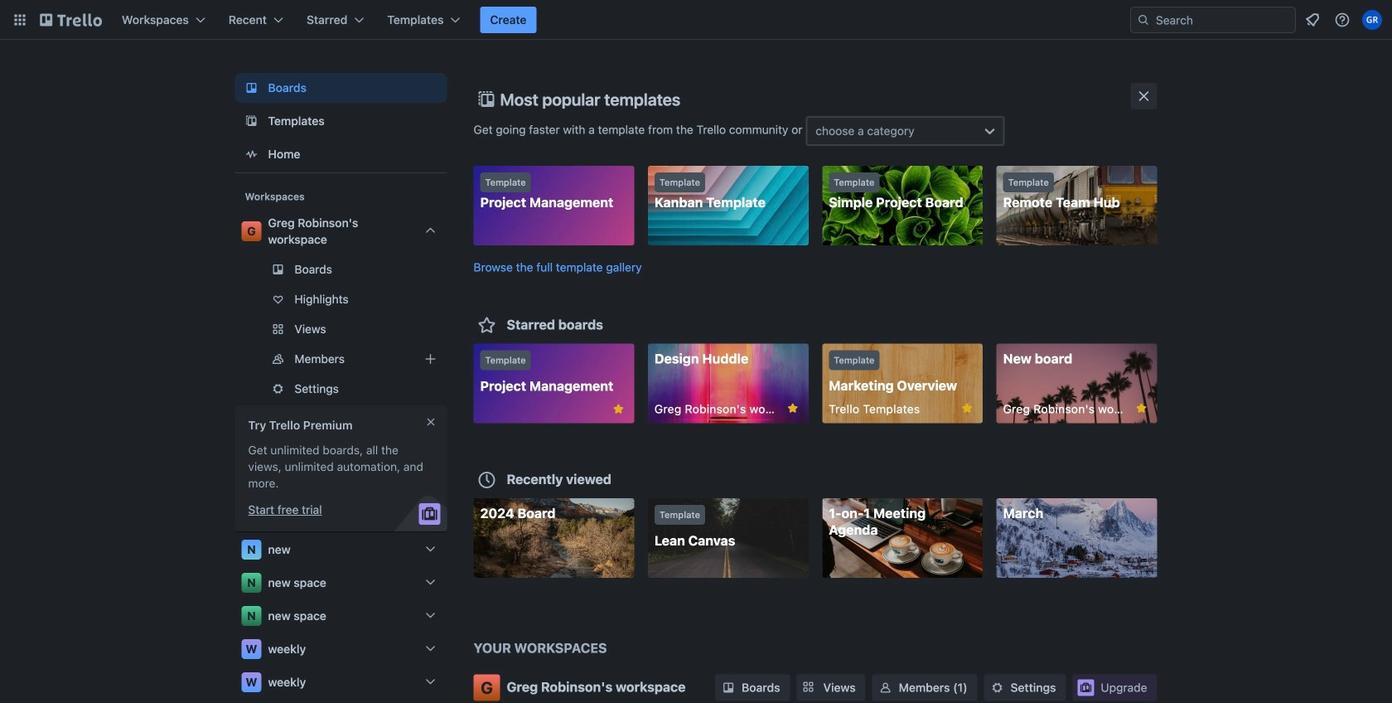 Task type: describe. For each thing, give the bounding box(es) containing it.
add image
[[421, 349, 441, 369]]

search image
[[1138, 13, 1151, 27]]

1 sm image from the left
[[721, 679, 737, 696]]

greg robinson (gregrobinson96) image
[[1363, 10, 1383, 30]]

template board image
[[242, 111, 262, 131]]

primary element
[[0, 0, 1393, 40]]

back to home image
[[40, 7, 102, 33]]



Task type: locate. For each thing, give the bounding box(es) containing it.
sm image
[[721, 679, 737, 696], [990, 679, 1006, 696]]

home image
[[242, 144, 262, 164]]

1 horizontal spatial sm image
[[990, 679, 1006, 696]]

2 sm image from the left
[[990, 679, 1006, 696]]

board image
[[242, 78, 262, 98]]

0 notifications image
[[1303, 10, 1323, 30]]

click to unstar this board. it will be removed from your starred list. image
[[1135, 401, 1150, 416]]

click to unstar this board. it will be removed from your starred list. image
[[611, 402, 626, 417]]

sm image
[[878, 679, 894, 696]]

0 horizontal spatial sm image
[[721, 679, 737, 696]]

Search field
[[1151, 8, 1296, 32]]

open information menu image
[[1335, 12, 1351, 28]]



Task type: vqa. For each thing, say whether or not it's contained in the screenshot.
Create button
no



